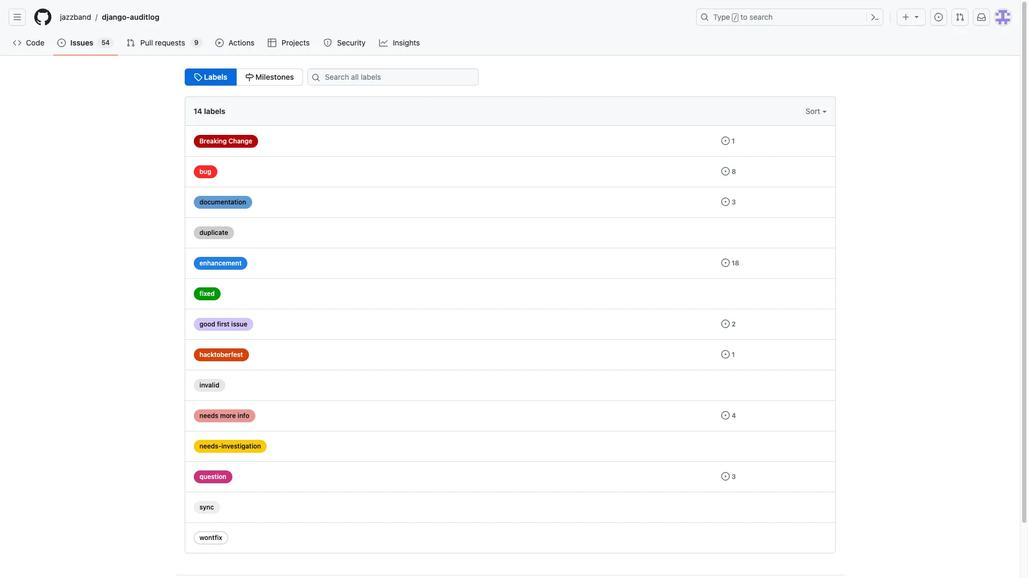 Task type: describe. For each thing, give the bounding box(es) containing it.
good first issue
[[200, 320, 247, 328]]

duplicate link
[[194, 227, 234, 239]]

triangle down image
[[913, 12, 921, 21]]

4 link
[[721, 411, 736, 420]]

issue opened image for documentation
[[721, 198, 730, 206]]

enhancement link
[[194, 257, 248, 270]]

type / to search
[[713, 12, 773, 21]]

pull requests
[[140, 38, 185, 47]]

homepage image
[[34, 9, 51, 26]]

question
[[200, 473, 226, 481]]

milestones link
[[236, 69, 303, 86]]

enhancement
[[200, 259, 242, 267]]

wontfix link
[[194, 532, 228, 545]]

search image
[[312, 73, 320, 82]]

search
[[750, 12, 773, 21]]

1 link for hacktoberfest
[[721, 350, 735, 359]]

fixed link
[[194, 288, 221, 300]]

question link
[[194, 471, 232, 484]]

needs-
[[200, 442, 221, 450]]

change
[[229, 137, 252, 145]]

documentation link
[[194, 196, 252, 209]]

documentation
[[200, 198, 246, 206]]

54
[[101, 39, 110, 47]]

fixed
[[200, 290, 215, 298]]

sync link
[[194, 501, 220, 514]]

shield image
[[324, 39, 332, 47]]

pull
[[140, 38, 153, 47]]

good
[[200, 320, 215, 328]]

code
[[26, 38, 44, 47]]

code image
[[13, 39, 21, 47]]

insights
[[393, 38, 420, 47]]

2
[[732, 320, 736, 328]]

sort
[[806, 107, 822, 116]]

issues
[[70, 38, 93, 47]]

play image
[[215, 39, 224, 47]]

3 for question
[[732, 473, 736, 481]]

sync
[[200, 503, 214, 511]]

more
[[220, 412, 236, 420]]

insights link
[[375, 35, 425, 51]]

django-auditlog link
[[98, 9, 164, 26]]

Search all labels text field
[[307, 69, 479, 86]]

issue opened image for bug
[[721, 167, 730, 176]]

issue opened image for 1
[[721, 137, 730, 145]]

code link
[[9, 35, 49, 51]]

bug link
[[194, 166, 217, 178]]

issue opened image for good first issue
[[721, 320, 730, 328]]

projects link
[[264, 35, 315, 51]]

1 link for breaking change
[[721, 137, 735, 145]]

14 labels
[[194, 107, 225, 116]]

projects
[[282, 38, 310, 47]]

breaking change
[[200, 137, 252, 145]]

issue element
[[185, 69, 303, 86]]

needs-investigation
[[200, 442, 261, 450]]

breaking
[[200, 137, 227, 145]]

labels link
[[185, 69, 236, 86]]

type
[[713, 12, 730, 21]]

needs-investigation link
[[194, 440, 267, 453]]

hacktoberfest link
[[194, 349, 249, 362]]

sort button
[[806, 106, 827, 117]]



Task type: vqa. For each thing, say whether or not it's contained in the screenshot.


Task type: locate. For each thing, give the bounding box(es) containing it.
duplicate
[[200, 229, 228, 237]]

good first issue link
[[194, 318, 253, 331]]

breaking change link
[[194, 135, 258, 148]]

git pull request image
[[956, 13, 965, 21], [126, 39, 135, 47]]

investigation
[[221, 442, 261, 450]]

14
[[194, 107, 202, 116]]

jazzband / django-auditlog
[[60, 12, 159, 22]]

invalid
[[200, 381, 219, 389]]

issue opened image left 18
[[721, 259, 730, 267]]

8
[[732, 168, 736, 176]]

jazzband link
[[56, 9, 95, 26]]

0 vertical spatial 3
[[732, 198, 736, 206]]

security
[[337, 38, 366, 47]]

0 vertical spatial 1 link
[[721, 137, 735, 145]]

2 link
[[721, 320, 736, 328]]

issue opened image
[[935, 13, 943, 21], [58, 39, 66, 47], [721, 167, 730, 176], [721, 198, 730, 206], [721, 320, 730, 328], [721, 350, 730, 359], [721, 411, 730, 420], [721, 472, 730, 481]]

/
[[95, 13, 98, 22], [734, 14, 737, 21]]

2 1 from the top
[[732, 351, 735, 359]]

issue opened image for hacktoberfest
[[721, 350, 730, 359]]

1 link
[[721, 137, 735, 145], [721, 350, 735, 359]]

18 link
[[721, 259, 739, 267]]

1 vertical spatial 3 link
[[721, 472, 736, 481]]

milestone image
[[245, 73, 254, 81]]

info
[[238, 412, 249, 420]]

8 link
[[721, 167, 736, 176]]

labels
[[202, 72, 227, 81]]

requests
[[155, 38, 185, 47]]

issue opened image for 18
[[721, 259, 730, 267]]

1 issue opened image from the top
[[721, 137, 730, 145]]

1 1 link from the top
[[721, 137, 735, 145]]

2 3 link from the top
[[721, 472, 736, 481]]

security link
[[319, 35, 371, 51]]

needs
[[200, 412, 218, 420]]

milestones
[[254, 72, 294, 81]]

bug
[[200, 168, 211, 176]]

auditlog
[[130, 12, 159, 21]]

/ left to
[[734, 14, 737, 21]]

0 vertical spatial 3 link
[[721, 198, 736, 206]]

1 vertical spatial 1 link
[[721, 350, 735, 359]]

3 link for question
[[721, 472, 736, 481]]

notifications image
[[977, 13, 986, 21]]

issue opened image for question
[[721, 472, 730, 481]]

issue opened image
[[721, 137, 730, 145], [721, 259, 730, 267]]

needs more info link
[[194, 410, 255, 423]]

0 horizontal spatial git pull request image
[[126, 39, 135, 47]]

/ for type
[[734, 14, 737, 21]]

1
[[732, 137, 735, 145], [732, 351, 735, 359]]

1 vertical spatial 3
[[732, 473, 736, 481]]

issue opened image for needs more info
[[721, 411, 730, 420]]

9
[[194, 39, 199, 47]]

1 vertical spatial 1
[[732, 351, 735, 359]]

Labels search field
[[307, 69, 479, 86]]

plus image
[[902, 13, 911, 21]]

hacktoberfest
[[200, 351, 243, 359]]

1 horizontal spatial /
[[734, 14, 737, 21]]

1 3 link from the top
[[721, 198, 736, 206]]

2 issue opened image from the top
[[721, 259, 730, 267]]

labels
[[204, 107, 225, 116]]

needs more info
[[200, 412, 249, 420]]

3
[[732, 198, 736, 206], [732, 473, 736, 481]]

1 link up the 8 link
[[721, 137, 735, 145]]

1 link down 2 link
[[721, 350, 735, 359]]

1 for hacktoberfest
[[732, 351, 735, 359]]

3 link
[[721, 198, 736, 206], [721, 472, 736, 481]]

2 1 link from the top
[[721, 350, 735, 359]]

issue opened image up the 8 link
[[721, 137, 730, 145]]

/ for jazzband
[[95, 13, 98, 22]]

/ inside type / to search
[[734, 14, 737, 21]]

actions
[[229, 38, 255, 47]]

/ left the django-
[[95, 13, 98, 22]]

1 vertical spatial git pull request image
[[126, 39, 135, 47]]

jazzband
[[60, 12, 91, 21]]

list
[[56, 9, 690, 26]]

git pull request image left pull
[[126, 39, 135, 47]]

3 link for documentation
[[721, 198, 736, 206]]

graph image
[[379, 39, 388, 47]]

django-
[[102, 12, 130, 21]]

tag image
[[194, 73, 202, 81]]

command palette image
[[871, 13, 879, 21]]

4
[[732, 412, 736, 420]]

list containing jazzband
[[56, 9, 690, 26]]

None search field
[[303, 69, 492, 86]]

1 1 from the top
[[732, 137, 735, 145]]

to
[[741, 12, 748, 21]]

issue
[[231, 320, 247, 328]]

1 up 8
[[732, 137, 735, 145]]

0 vertical spatial 1
[[732, 137, 735, 145]]

3 for documentation
[[732, 198, 736, 206]]

/ inside jazzband / django-auditlog
[[95, 13, 98, 22]]

table image
[[268, 39, 277, 47]]

1 horizontal spatial git pull request image
[[956, 13, 965, 21]]

first
[[217, 320, 230, 328]]

git pull request image left the notifications "icon"
[[956, 13, 965, 21]]

18
[[732, 259, 739, 267]]

actions link
[[211, 35, 259, 51]]

0 vertical spatial issue opened image
[[721, 137, 730, 145]]

0 horizontal spatial /
[[95, 13, 98, 22]]

1 vertical spatial issue opened image
[[721, 259, 730, 267]]

1 for breaking change
[[732, 137, 735, 145]]

1 down 2
[[732, 351, 735, 359]]

0 vertical spatial git pull request image
[[956, 13, 965, 21]]

2 3 from the top
[[732, 473, 736, 481]]

1 3 from the top
[[732, 198, 736, 206]]

wontfix
[[200, 534, 222, 542]]

invalid link
[[194, 379, 225, 392]]



